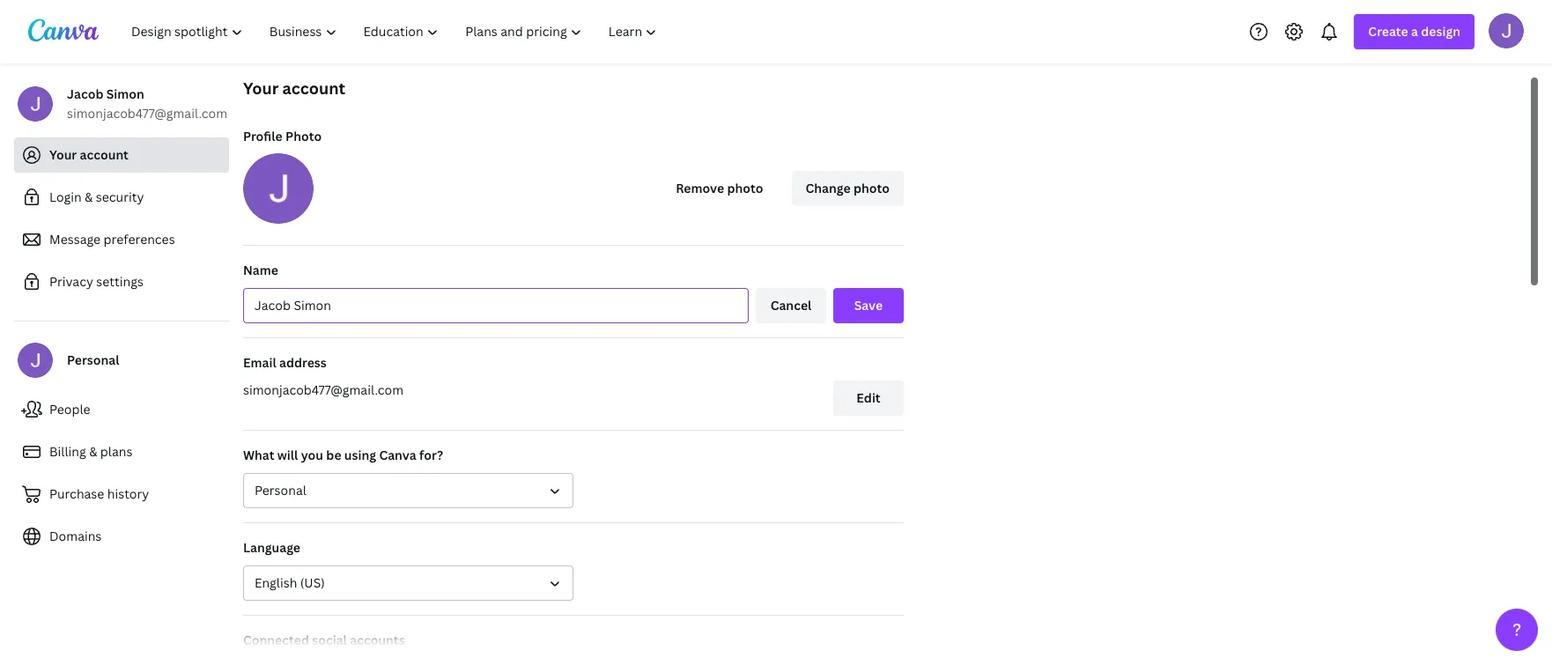 Task type: locate. For each thing, give the bounding box(es) containing it.
your
[[243, 78, 279, 99], [49, 146, 77, 163]]

purchase history
[[49, 485, 149, 502]]

remove
[[676, 180, 724, 196]]

2 photo from the left
[[853, 180, 890, 196]]

1 horizontal spatial your
[[243, 78, 279, 99]]

email address
[[243, 354, 327, 371]]

personal up the people
[[67, 351, 119, 368]]

jacob
[[67, 85, 103, 102]]

create a design button
[[1354, 14, 1475, 49]]

your up the login
[[49, 146, 77, 163]]

profile
[[243, 128, 282, 144]]

your account inside your account link
[[49, 146, 129, 163]]

people link
[[14, 392, 229, 427]]

1 horizontal spatial personal
[[255, 482, 306, 499]]

& left 'plans'
[[89, 443, 97, 460]]

purchase
[[49, 485, 104, 502]]

photo inside 'button'
[[853, 180, 890, 196]]

history
[[107, 485, 149, 502]]

your account up photo
[[243, 78, 345, 99]]

& for billing
[[89, 443, 97, 460]]

account up photo
[[282, 78, 345, 99]]

1 horizontal spatial photo
[[853, 180, 890, 196]]

account up the login & security
[[80, 146, 129, 163]]

edit button
[[833, 381, 904, 416]]

0 vertical spatial simonjacob477@gmail.com
[[67, 105, 227, 122]]

Personal button
[[243, 473, 573, 508]]

1 vertical spatial personal
[[255, 482, 306, 499]]

0 vertical spatial your
[[243, 78, 279, 99]]

photo for change photo
[[853, 180, 890, 196]]

0 horizontal spatial simonjacob477@gmail.com
[[67, 105, 227, 122]]

simonjacob477@gmail.com
[[67, 105, 227, 122], [243, 381, 403, 398]]

people
[[49, 401, 90, 418]]

security
[[96, 188, 144, 205]]

0 horizontal spatial account
[[80, 146, 129, 163]]

profile photo
[[243, 128, 322, 144]]

message preferences
[[49, 231, 175, 248]]

0 horizontal spatial your
[[49, 146, 77, 163]]

language
[[243, 539, 300, 556]]

1 vertical spatial your account
[[49, 146, 129, 163]]

design
[[1421, 23, 1460, 40]]

photo
[[727, 180, 763, 196], [853, 180, 890, 196]]

privacy settings link
[[14, 264, 229, 299]]

0 vertical spatial personal
[[67, 351, 119, 368]]

billing & plans
[[49, 443, 132, 460]]

simonjacob477@gmail.com down address
[[243, 381, 403, 398]]

your up profile
[[243, 78, 279, 99]]

photo right change
[[853, 180, 890, 196]]

connected social accounts
[[243, 632, 405, 648]]

domains link
[[14, 519, 229, 554]]

photo
[[285, 128, 322, 144]]

0 horizontal spatial your account
[[49, 146, 129, 163]]

save
[[854, 297, 883, 314]]

personal down will
[[255, 482, 306, 499]]

privacy
[[49, 273, 93, 290]]

(us)
[[300, 574, 325, 591]]

& for login
[[85, 188, 93, 205]]

account
[[282, 78, 345, 99], [80, 146, 129, 163]]

1 vertical spatial your
[[49, 146, 77, 163]]

create
[[1368, 23, 1408, 40]]

0 horizontal spatial photo
[[727, 180, 763, 196]]

login & security
[[49, 188, 144, 205]]

using
[[344, 447, 376, 463]]

edit
[[856, 389, 881, 406]]

& inside login & security link
[[85, 188, 93, 205]]

1 vertical spatial &
[[89, 443, 97, 460]]

login & security link
[[14, 180, 229, 215]]

photo right remove
[[727, 180, 763, 196]]

& right the login
[[85, 188, 93, 205]]

0 vertical spatial account
[[282, 78, 345, 99]]

0 vertical spatial your account
[[243, 78, 345, 99]]

remove photo
[[676, 180, 763, 196]]

personal
[[67, 351, 119, 368], [255, 482, 306, 499]]

photo inside button
[[727, 180, 763, 196]]

& inside "billing & plans" "link"
[[89, 443, 97, 460]]

plans
[[100, 443, 132, 460]]

accounts
[[350, 632, 405, 648]]

1 vertical spatial simonjacob477@gmail.com
[[243, 381, 403, 398]]

0 vertical spatial &
[[85, 188, 93, 205]]

email
[[243, 354, 276, 371]]

be
[[326, 447, 341, 463]]

1 horizontal spatial account
[[282, 78, 345, 99]]

1 photo from the left
[[727, 180, 763, 196]]

&
[[85, 188, 93, 205], [89, 443, 97, 460]]

privacy settings
[[49, 273, 143, 290]]

simonjacob477@gmail.com down simon
[[67, 105, 227, 122]]

your account up the login & security
[[49, 146, 129, 163]]

1 horizontal spatial your account
[[243, 78, 345, 99]]

billing & plans link
[[14, 434, 229, 469]]

your account
[[243, 78, 345, 99], [49, 146, 129, 163]]



Task type: describe. For each thing, give the bounding box(es) containing it.
simon
[[106, 85, 144, 102]]

connected
[[243, 632, 309, 648]]

Name text field
[[255, 289, 737, 322]]

create a design
[[1368, 23, 1460, 40]]

1 horizontal spatial simonjacob477@gmail.com
[[243, 381, 403, 398]]

canva
[[379, 447, 416, 463]]

address
[[279, 354, 327, 371]]

will
[[277, 447, 298, 463]]

what
[[243, 447, 274, 463]]

photo for remove photo
[[727, 180, 763, 196]]

purchase history link
[[14, 477, 229, 512]]

cancel button
[[756, 288, 826, 323]]

you
[[301, 447, 323, 463]]

message preferences link
[[14, 222, 229, 257]]

a
[[1411, 23, 1418, 40]]

cancel
[[770, 297, 812, 314]]

remove photo button
[[662, 171, 777, 206]]

0 horizontal spatial personal
[[67, 351, 119, 368]]

what will you be using canva for?
[[243, 447, 443, 463]]

login
[[49, 188, 82, 205]]

english (us)
[[255, 574, 325, 591]]

your account link
[[14, 137, 229, 173]]

change
[[806, 180, 851, 196]]

settings
[[96, 273, 143, 290]]

message
[[49, 231, 100, 248]]

save button
[[833, 288, 904, 323]]

Language: English (US) button
[[243, 565, 573, 601]]

name
[[243, 262, 278, 278]]

1 vertical spatial account
[[80, 146, 129, 163]]

domains
[[49, 528, 102, 544]]

billing
[[49, 443, 86, 460]]

top level navigation element
[[120, 14, 672, 49]]

change photo button
[[791, 171, 904, 206]]

for?
[[419, 447, 443, 463]]

jacob simon image
[[1489, 13, 1524, 48]]

preferences
[[104, 231, 175, 248]]

social
[[312, 632, 347, 648]]

english
[[255, 574, 297, 591]]

personal inside button
[[255, 482, 306, 499]]

jacob simon simonjacob477@gmail.com
[[67, 85, 227, 122]]

change photo
[[806, 180, 890, 196]]



Task type: vqa. For each thing, say whether or not it's contained in the screenshot.
our
no



